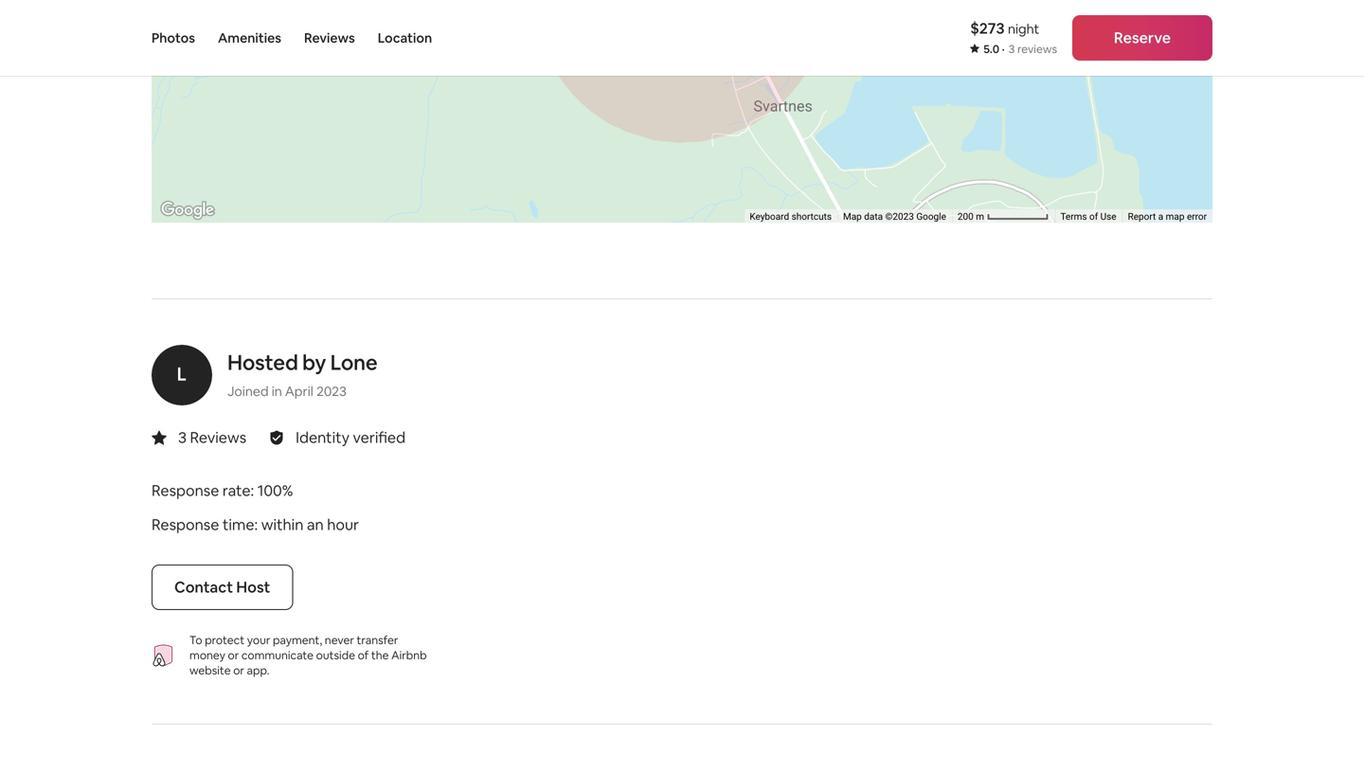 Task type: locate. For each thing, give the bounding box(es) containing it.
protect
[[205, 633, 245, 647]]

:
[[251, 481, 254, 500], [254, 515, 258, 534]]

use
[[1100, 211, 1116, 222]]

by
[[302, 349, 326, 376]]

money
[[189, 648, 225, 663]]

keyboard
[[750, 211, 789, 222]]

terms of use
[[1060, 211, 1116, 222]]

map
[[843, 211, 862, 222]]

verified
[[353, 428, 405, 447]]

3 right the · on the top right
[[1009, 42, 1015, 56]]

time
[[222, 515, 254, 534]]

1 vertical spatial :
[[254, 515, 258, 534]]

map data ©2023 google
[[843, 211, 946, 222]]

0 horizontal spatial 3
[[178, 428, 187, 447]]

identity
[[296, 428, 350, 447]]

or down the protect on the bottom
[[228, 648, 239, 663]]

or left app.
[[233, 663, 244, 678]]

3
[[1009, 42, 1015, 56], [178, 428, 187, 447]]

host
[[236, 577, 270, 597]]

2023
[[316, 383, 347, 400]]

5.0 · 3 reviews
[[984, 42, 1057, 56]]

: left within
[[254, 515, 258, 534]]

: for response time
[[254, 515, 258, 534]]

reviews
[[304, 29, 355, 46], [190, 428, 246, 447]]

response down "response rate : 100%"
[[152, 515, 219, 534]]

photos button
[[152, 0, 195, 76]]

transfer
[[357, 633, 398, 647]]

never
[[325, 633, 354, 647]]

: left 100%
[[251, 481, 254, 500]]

lone
[[330, 349, 377, 376]]

0 vertical spatial response
[[152, 481, 219, 500]]

1 vertical spatial response
[[152, 515, 219, 534]]

5.0
[[984, 42, 999, 56]]

outside
[[316, 648, 355, 663]]

learn more about the host, lone. image
[[152, 345, 212, 405], [152, 345, 212, 405]]

response for response time
[[152, 515, 219, 534]]

: for response rate
[[251, 481, 254, 500]]

of left the
[[358, 648, 369, 663]]

1 vertical spatial reviews
[[190, 428, 246, 447]]

location
[[378, 29, 432, 46]]

3 up "response rate : 100%"
[[178, 428, 187, 447]]

an
[[307, 515, 324, 534]]

report
[[1128, 211, 1156, 222]]

data
[[864, 211, 883, 222]]

your
[[247, 633, 270, 647]]

2 response from the top
[[152, 515, 219, 534]]

0 horizontal spatial of
[[358, 648, 369, 663]]

1 horizontal spatial reviews
[[304, 29, 355, 46]]

hour
[[327, 515, 359, 534]]

reviews
[[1017, 42, 1057, 56]]

0 horizontal spatial reviews
[[190, 428, 246, 447]]

reviews up "response rate : 100%"
[[190, 428, 246, 447]]

response left rate
[[152, 481, 219, 500]]

hosted
[[227, 349, 298, 376]]

identity verified
[[296, 428, 405, 447]]

response
[[152, 481, 219, 500], [152, 515, 219, 534]]

amenities
[[218, 29, 281, 46]]

0 vertical spatial :
[[251, 481, 254, 500]]

of left use
[[1089, 211, 1098, 222]]

1 horizontal spatial of
[[1089, 211, 1098, 222]]

0 vertical spatial of
[[1089, 211, 1098, 222]]

in
[[272, 383, 282, 400]]

1 vertical spatial of
[[358, 648, 369, 663]]

hosted by lone joined in april 2023
[[227, 349, 377, 400]]

terms of use link
[[1060, 211, 1116, 222]]

response rate : 100%
[[152, 481, 293, 500]]

1 horizontal spatial 3
[[1009, 42, 1015, 56]]

night
[[1008, 20, 1039, 37]]

response time : within an hour
[[152, 515, 359, 534]]

april
[[285, 383, 313, 400]]

or
[[228, 648, 239, 663], [233, 663, 244, 678]]

reviews left location "button"
[[304, 29, 355, 46]]

contact host link
[[152, 565, 293, 610]]

payment,
[[273, 633, 322, 647]]

of
[[1089, 211, 1098, 222], [358, 648, 369, 663]]

1 response from the top
[[152, 481, 219, 500]]

to protect your payment, never transfer money or communicate outside of the airbnb website or app.
[[189, 633, 427, 678]]

reserve button
[[1072, 15, 1213, 61]]



Task type: describe. For each thing, give the bounding box(es) containing it.
terms
[[1060, 211, 1087, 222]]

0 vertical spatial reviews
[[304, 29, 355, 46]]

error
[[1187, 211, 1207, 222]]

1 vertical spatial or
[[233, 663, 244, 678]]

keyboard shortcuts
[[750, 211, 832, 222]]

reserve
[[1114, 28, 1171, 47]]

joined
[[227, 383, 269, 400]]

0 vertical spatial or
[[228, 648, 239, 663]]

map
[[1166, 211, 1185, 222]]

google image
[[156, 198, 219, 223]]

$273 night
[[970, 18, 1039, 38]]

200
[[958, 211, 974, 222]]

shortcuts
[[792, 211, 832, 222]]

reviews button
[[304, 0, 355, 76]]

airbnb
[[391, 648, 427, 663]]

amenities button
[[218, 0, 281, 76]]

rate
[[222, 481, 251, 500]]

response for response rate
[[152, 481, 219, 500]]

200 m
[[958, 211, 987, 222]]

©2023
[[885, 211, 914, 222]]

m
[[976, 211, 984, 222]]

contact
[[174, 577, 233, 597]]

within
[[261, 515, 303, 534]]

report a map error link
[[1128, 211, 1207, 222]]

google
[[916, 211, 946, 222]]

google map
showing 0 points of interest. region
[[96, 0, 1308, 358]]

app.
[[247, 663, 270, 678]]

3 reviews
[[178, 428, 246, 447]]

to
[[189, 633, 202, 647]]

of inside to protect your payment, never transfer money or communicate outside of the airbnb website or app.
[[358, 648, 369, 663]]

·
[[1002, 42, 1005, 56]]

website
[[189, 663, 231, 678]]

location button
[[378, 0, 432, 76]]

the
[[371, 648, 389, 663]]

$273
[[970, 18, 1005, 38]]

1 vertical spatial 3
[[178, 428, 187, 447]]

200 m button
[[952, 209, 1055, 223]]

communicate
[[241, 648, 314, 663]]

0 vertical spatial 3
[[1009, 42, 1015, 56]]

keyboard shortcuts button
[[750, 210, 832, 223]]

photos
[[152, 29, 195, 46]]

a
[[1158, 211, 1163, 222]]

report a map error
[[1128, 211, 1207, 222]]

contact host
[[174, 577, 270, 597]]

100%
[[257, 481, 293, 500]]



Task type: vqa. For each thing, say whether or not it's contained in the screenshot.
the topmost or
yes



